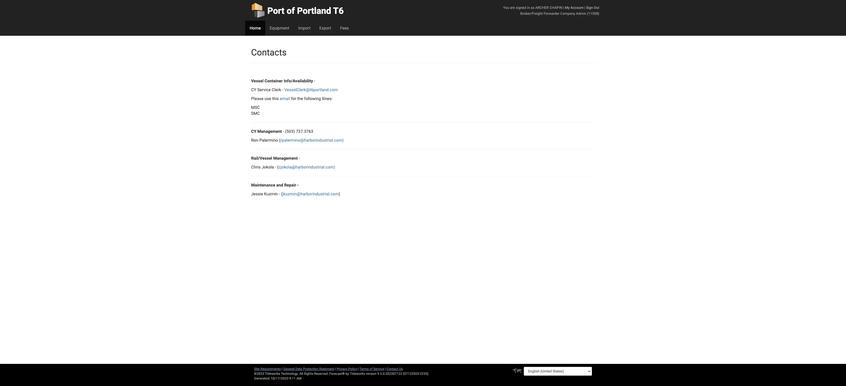 Task type: describe. For each thing, give the bounding box(es) containing it.
you
[[504, 6, 510, 10]]

cy for cy management - (503) 737.3763
[[251, 129, 257, 134]]

all
[[300, 372, 303, 376]]

jokola
[[262, 165, 274, 170]]

company
[[561, 12, 576, 16]]

port
[[268, 6, 285, 16]]

cy service clerk - vesselclerk@t6portland.com
[[251, 87, 338, 92]]

my
[[565, 6, 570, 10]]

out
[[594, 6, 600, 10]]

general
[[284, 367, 295, 371]]

contacts
[[251, 47, 287, 58]]

rpalermino@harborindustrial.com)
[[281, 138, 344, 143]]

management for rail/vessel management
[[273, 156, 298, 161]]

)
[[339, 192, 340, 196]]

t6
[[333, 6, 344, 16]]

and
[[277, 183, 283, 188]]

tideworks
[[350, 372, 365, 376]]

by
[[346, 372, 349, 376]]

- left "(503)"
[[283, 129, 284, 134]]

requirements
[[261, 367, 281, 371]]

signed
[[516, 6, 527, 10]]

version
[[366, 372, 377, 376]]

home
[[250, 26, 261, 30]]

cy for cy service clerk - vesselclerk@t6portland.com
[[251, 87, 257, 92]]

( for cjokola@harborindustrial.com)
[[277, 165, 279, 170]]

2235)
[[420, 372, 429, 376]]

9.5.0.202307122
[[378, 372, 403, 376]]

rpalermino@harborindustrial.com) link
[[281, 138, 344, 143]]

in
[[528, 6, 530, 10]]

us
[[399, 367, 403, 371]]

vesselclerk@t6portland.com
[[285, 87, 338, 92]]

kuzmin
[[264, 192, 278, 196]]

broker/freight
[[521, 12, 543, 16]]

llines:
[[322, 96, 333, 101]]

site requirements link
[[254, 367, 281, 371]]

forecast®
[[330, 372, 345, 376]]

vessel container info/availability -
[[251, 79, 315, 83]]

jkuzmin@harborindustrial.com link
[[283, 192, 339, 196]]

please
[[251, 96, 264, 101]]

home button
[[245, 21, 265, 35]]

fees
[[340, 26, 349, 30]]

vessel
[[251, 79, 264, 83]]

container
[[265, 79, 283, 83]]

737.3763
[[296, 129, 314, 134]]

terms of service link
[[360, 367, 385, 371]]

as
[[531, 6, 535, 10]]

- up the vesselclerk@t6portland.com
[[314, 79, 315, 83]]

- right kuzmin
[[279, 192, 280, 196]]

info/availability
[[284, 79, 313, 83]]

0 horizontal spatial service
[[258, 87, 271, 92]]

following
[[304, 96, 321, 101]]

email
[[280, 96, 290, 101]]

- right clerk
[[282, 87, 284, 92]]

port of portland t6 link
[[251, 0, 344, 21]]

import
[[298, 26, 311, 30]]

ron
[[251, 138, 259, 143]]

cjokola@harborindustrial.com)
[[279, 165, 335, 170]]

palermino
[[260, 138, 278, 143]]

email link
[[280, 96, 290, 101]]

rail/vessel management -
[[251, 156, 300, 161]]

cy management - (503) 737.3763
[[251, 129, 314, 134]]

| left general
[[282, 367, 283, 371]]

this
[[272, 96, 279, 101]]

data
[[296, 367, 303, 371]]

of inside site requirements | general data protection statement | privacy policy | terms of service | contact us ©2023 tideworks technology. all rights reserved. forecast® by tideworks version 9.5.0.202307122 (07122023-2235) generated: 10/17/2023 9:11 am
[[370, 367, 373, 371]]



Task type: locate. For each thing, give the bounding box(es) containing it.
(
[[279, 138, 281, 143], [277, 165, 279, 170], [281, 192, 283, 196]]

contact
[[387, 367, 399, 371]]

2 vertical spatial (
[[281, 192, 283, 196]]

2 horizontal spatial (
[[281, 192, 283, 196]]

service up version
[[374, 367, 385, 371]]

( down rail/vessel management -
[[277, 165, 279, 170]]

of inside port of portland t6 'link'
[[287, 6, 295, 16]]

msc smc
[[251, 105, 260, 116]]

export button
[[315, 21, 336, 35]]

©2023 tideworks
[[254, 372, 280, 376]]

| left my
[[564, 6, 565, 10]]

msc
[[251, 105, 260, 110]]

(07122023-
[[403, 372, 420, 376]]

jessie
[[251, 192, 263, 196]]

use
[[265, 96, 271, 101]]

10/17/2023
[[271, 377, 289, 381]]

export
[[320, 26, 332, 30]]

0 vertical spatial management
[[258, 129, 282, 134]]

site requirements | general data protection statement | privacy policy | terms of service | contact us ©2023 tideworks technology. all rights reserved. forecast® by tideworks version 9.5.0.202307122 (07122023-2235) generated: 10/17/2023 9:11 am
[[254, 367, 429, 381]]

management
[[258, 129, 282, 134], [273, 156, 298, 161]]

jessie kuzmin - ( jkuzmin@harborindustrial.com )
[[251, 192, 340, 196]]

0 vertical spatial cy
[[251, 87, 257, 92]]

cy up ron
[[251, 129, 257, 134]]

0 horizontal spatial of
[[287, 6, 295, 16]]

smc
[[251, 111, 260, 116]]

service inside site requirements | general data protection statement | privacy policy | terms of service | contact us ©2023 tideworks technology. all rights reserved. forecast® by tideworks version 9.5.0.202307122 (07122023-2235) generated: 10/17/2023 9:11 am
[[374, 367, 385, 371]]

cy up "please"
[[251, 87, 257, 92]]

0 vertical spatial service
[[258, 87, 271, 92]]

management for cy management
[[258, 129, 282, 134]]

clerk
[[272, 87, 281, 92]]

reserved.
[[314, 372, 329, 376]]

contact us link
[[387, 367, 403, 371]]

rights
[[304, 372, 314, 376]]

rail/vessel
[[251, 156, 272, 161]]

1 cy from the top
[[251, 87, 257, 92]]

- right jokola
[[275, 165, 276, 170]]

are
[[510, 6, 515, 10]]

maintenance
[[251, 183, 275, 188]]

site
[[254, 367, 260, 371]]

you are signed in as archer chapin | my account | sign out broker/freight forwarder company admin (11508)
[[504, 6, 600, 16]]

chris
[[251, 165, 261, 170]]

portland
[[297, 6, 331, 16]]

1 vertical spatial management
[[273, 156, 298, 161]]

- right repair
[[297, 183, 299, 188]]

1 vertical spatial cy
[[251, 129, 257, 134]]

am
[[297, 377, 302, 381]]

repair
[[284, 183, 296, 188]]

chris jokola - ( cjokola@harborindustrial.com)
[[251, 165, 335, 170]]

forwarder
[[544, 12, 560, 16]]

1 vertical spatial (
[[277, 165, 279, 170]]

equipment
[[270, 26, 290, 30]]

0 vertical spatial of
[[287, 6, 295, 16]]

1 horizontal spatial of
[[370, 367, 373, 371]]

service
[[258, 87, 271, 92], [374, 367, 385, 371]]

maintenance and repair -
[[251, 183, 299, 188]]

1 vertical spatial service
[[374, 367, 385, 371]]

cjokola@harborindustrial.com) link
[[279, 165, 335, 170]]

general data protection statement link
[[284, 367, 335, 371]]

9:11
[[289, 377, 296, 381]]

policy
[[349, 367, 357, 371]]

please use this email for the following llines:
[[251, 96, 333, 101]]

(11508)
[[588, 12, 600, 16]]

technology.
[[281, 372, 299, 376]]

admin
[[577, 12, 587, 16]]

privacy policy link
[[337, 367, 357, 371]]

management up palermino
[[258, 129, 282, 134]]

my account link
[[565, 6, 584, 10]]

protection
[[303, 367, 319, 371]]

of
[[287, 6, 295, 16], [370, 367, 373, 371]]

(503)
[[285, 129, 295, 134]]

( down and
[[281, 192, 283, 196]]

vesselclerk@t6portland.com link
[[285, 87, 338, 92]]

1 horizontal spatial (
[[279, 138, 281, 143]]

2 cy from the top
[[251, 129, 257, 134]]

terms
[[360, 367, 369, 371]]

port of portland t6
[[268, 6, 344, 16]]

| up forecast®
[[335, 367, 336, 371]]

for
[[291, 96, 296, 101]]

( for jkuzmin@harborindustrial.com
[[281, 192, 283, 196]]

equipment button
[[265, 21, 294, 35]]

0 vertical spatial (
[[279, 138, 281, 143]]

sign out link
[[587, 6, 600, 10]]

jkuzmin@harborindustrial.com
[[283, 192, 339, 196]]

cy
[[251, 87, 257, 92], [251, 129, 257, 134]]

fees button
[[336, 21, 354, 35]]

import button
[[294, 21, 315, 35]]

| left sign
[[585, 6, 586, 10]]

-
[[314, 79, 315, 83], [282, 87, 284, 92], [283, 129, 284, 134], [299, 156, 300, 161], [275, 165, 276, 170], [297, 183, 299, 188], [279, 192, 280, 196]]

of right port
[[287, 6, 295, 16]]

statement
[[319, 367, 335, 371]]

| up the tideworks
[[358, 367, 359, 371]]

1 vertical spatial of
[[370, 367, 373, 371]]

management up the chris jokola - ( cjokola@harborindustrial.com)
[[273, 156, 298, 161]]

archer
[[536, 6, 549, 10]]

account
[[571, 6, 584, 10]]

of up version
[[370, 367, 373, 371]]

privacy
[[337, 367, 348, 371]]

- up the chris jokola - ( cjokola@harborindustrial.com)
[[299, 156, 300, 161]]

sign
[[587, 6, 594, 10]]

1 horizontal spatial service
[[374, 367, 385, 371]]

( down cy management - (503) 737.3763
[[279, 138, 281, 143]]

| up 9.5.0.202307122
[[385, 367, 386, 371]]

service up use
[[258, 87, 271, 92]]

ron palermino ( rpalermino@harborindustrial.com)
[[251, 138, 344, 143]]

the
[[297, 96, 303, 101]]

0 horizontal spatial (
[[277, 165, 279, 170]]



Task type: vqa. For each thing, say whether or not it's contained in the screenshot.
the right 0
no



